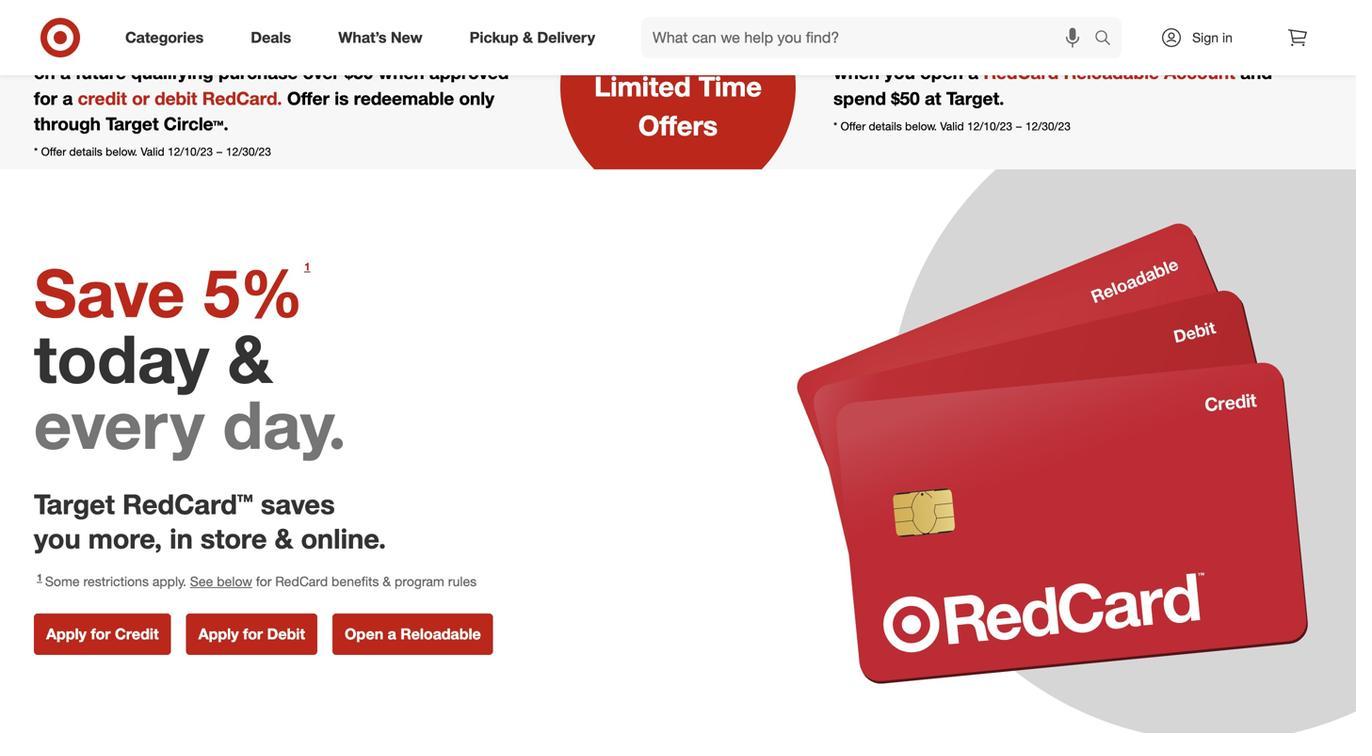 Task type: describe. For each thing, give the bounding box(es) containing it.
redcard inside 1 some restrictions apply. see below for redcard benefits & program rules
[[275, 573, 328, 590]]

today &
[[34, 319, 273, 399]]

What can we help you find? suggestions appear below search field
[[641, 17, 1099, 58]]

* link left search
[[1067, 15, 1080, 56]]

apply for apply for credit
[[46, 625, 87, 644]]

1 for 1
[[304, 260, 310, 274]]

delivery
[[537, 28, 595, 47]]

– for save
[[216, 145, 223, 159]]

approved
[[429, 62, 509, 83]]

below. for get
[[905, 119, 937, 133]]

valid for get
[[940, 119, 964, 133]]

target.
[[946, 87, 1004, 109]]

* link down through
[[34, 145, 38, 159]]

a right on at top left
[[60, 62, 71, 83]]

redeemable
[[354, 87, 454, 109]]

time
[[699, 70, 762, 103]]

open a reloadable link
[[332, 614, 493, 655]]

offers
[[638, 109, 718, 142]]

offer inside offer is redeemable only through target circle™.
[[287, 87, 330, 109]]

saves
[[261, 488, 335, 522]]

offer is redeemable only through target circle™.
[[34, 87, 494, 135]]

on a future qualifying purchase over $50 when approved for a
[[34, 62, 509, 109]]

target redcard™ saves you more, in store & online.
[[34, 488, 386, 556]]

0 vertical spatial in
[[1223, 29, 1233, 46]]

details for get
[[869, 119, 902, 133]]

apply for apply for debit
[[198, 625, 239, 644]]

deals
[[251, 28, 291, 47]]

12/30/23 for save
[[226, 145, 271, 159]]

open
[[345, 625, 384, 644]]

redcard inside redcard limited time offers
[[632, 31, 747, 64]]

$50 inside and spend $50 at target.
[[891, 87, 920, 109]]

over
[[303, 62, 340, 83]]

search
[[1086, 30, 1131, 49]]

sign in
[[1193, 29, 1233, 46]]

* down spend
[[834, 119, 838, 133]]

$50 inside on a future qualifying purchase over $50 when approved for a
[[345, 62, 373, 83]]

* left search
[[1067, 15, 1080, 56]]

12/10/23 for save
[[168, 145, 213, 159]]

offer for save
[[41, 145, 66, 159]]

save for save 5%
[[34, 253, 185, 333]]

get
[[834, 15, 900, 56]]

store
[[200, 522, 267, 556]]

pickup
[[470, 28, 519, 47]]

when inside on a future qualifying purchase over $50 when approved for a
[[378, 62, 424, 83]]

in inside 'target redcard™ saves you more, in store & online.'
[[170, 522, 193, 556]]

2 when from the left
[[834, 62, 880, 83]]

– for get
[[1016, 119, 1022, 133]]

a inside open a reloadable link
[[388, 625, 396, 644]]

open a reloadable
[[345, 625, 481, 644]]

& inside 'target redcard™ saves you more, in store & online.'
[[275, 522, 293, 556]]

and spend $50 at target.
[[834, 62, 1273, 109]]

what's new
[[338, 28, 423, 47]]

* offer details below. valid 12/10/23 – 12/30/23 for get
[[834, 119, 1071, 133]]

at
[[925, 87, 941, 109]]

spend
[[834, 87, 886, 109]]

apply for credit link
[[34, 614, 171, 655]]

through
[[34, 113, 101, 135]]

for inside on a future qualifying purchase over $50 when approved for a
[[34, 87, 58, 109]]

open
[[920, 62, 963, 83]]

below. for save
[[106, 145, 138, 159]]

* down through
[[34, 145, 38, 159]]

* link up qualifying
[[185, 15, 199, 56]]

future
[[75, 62, 126, 83]]

day.
[[223, 384, 346, 465]]

12/10/23 for get
[[967, 119, 1013, 133]]

benefits
[[332, 573, 379, 590]]

restrictions
[[83, 573, 149, 590]]

0 vertical spatial you
[[885, 62, 915, 83]]

you inside 'target redcard™ saves you more, in store & online.'
[[34, 522, 81, 556]]

what's
[[338, 28, 387, 47]]



Task type: vqa. For each thing, say whether or not it's contained in the screenshot.
PICK IT UP "button"
no



Task type: locate. For each thing, give the bounding box(es) containing it.
0 horizontal spatial –
[[216, 145, 223, 159]]

redcard left benefits
[[275, 573, 328, 590]]

0 vertical spatial redcard
[[632, 31, 747, 64]]

categories link
[[109, 17, 227, 58]]

1 vertical spatial valid
[[141, 145, 164, 159]]

& inside 1 some restrictions apply. see below for redcard benefits & program rules
[[383, 573, 391, 590]]

* offer details below. valid 12/10/23 – 12/30/23 for save
[[34, 145, 271, 159]]

0 horizontal spatial 1
[[37, 572, 42, 584]]

for right below
[[256, 573, 272, 590]]

0 vertical spatial $50
[[345, 62, 373, 83]]

1 right 5%
[[304, 260, 310, 274]]

12/10/23 down target.
[[967, 119, 1013, 133]]

12/10/23 down the circle™.
[[168, 145, 213, 159]]

some
[[45, 573, 80, 590]]

1 horizontal spatial when
[[834, 62, 880, 83]]

offer for get
[[841, 119, 866, 133]]

0 horizontal spatial below.
[[106, 145, 138, 159]]

1 vertical spatial in
[[170, 522, 193, 556]]

1 some restrictions apply. see below for redcard benefits & program rules
[[37, 572, 477, 590]]

1 vertical spatial offer
[[841, 119, 866, 133]]

1 horizontal spatial offer
[[287, 87, 330, 109]]

when up redeemable
[[378, 62, 424, 83]]

apply.
[[152, 573, 186, 590]]

2 save from the top
[[34, 253, 185, 333]]

for left debit
[[243, 625, 263, 644]]

1 vertical spatial save
[[34, 253, 185, 333]]

purchase
[[219, 62, 298, 83]]

more,
[[88, 522, 162, 556]]

target up more,
[[34, 488, 115, 522]]

for down on at top left
[[34, 87, 58, 109]]

1 horizontal spatial 12/30/23
[[1026, 119, 1071, 133]]

1 horizontal spatial redcard
[[632, 31, 747, 64]]

offer down through
[[41, 145, 66, 159]]

sign in link
[[1144, 17, 1262, 58]]

valid down at
[[940, 119, 964, 133]]

1 left some
[[37, 572, 42, 584]]

1 horizontal spatial * offer details below. valid 12/10/23 – 12/30/23
[[834, 119, 1071, 133]]

target down future
[[106, 113, 159, 135]]

below
[[217, 573, 252, 590]]

for left credit
[[91, 625, 111, 644]]

12/30/23 for get
[[1026, 119, 1071, 133]]

redcard up time
[[632, 31, 747, 64]]

1 horizontal spatial valid
[[940, 119, 964, 133]]

0 horizontal spatial $50
[[345, 62, 373, 83]]

– down and spend $50 at target.
[[1016, 119, 1022, 133]]

12/30/23 down and spend $50 at target.
[[1026, 119, 1071, 133]]

1 horizontal spatial 1
[[304, 260, 310, 274]]

0 vertical spatial 12/30/23
[[1026, 119, 1071, 133]]

every
[[34, 384, 204, 465]]

0 vertical spatial target
[[106, 113, 159, 135]]

$50
[[345, 62, 373, 83], [891, 87, 920, 109]]

apply for credit
[[46, 625, 159, 644]]

apply down below
[[198, 625, 239, 644]]

0 vertical spatial * offer details below. valid 12/10/23 – 12/30/23
[[834, 119, 1071, 133]]

1 vertical spatial $50
[[891, 87, 920, 109]]

12/10/23
[[967, 119, 1013, 133], [168, 145, 213, 159]]

apply down some
[[46, 625, 87, 644]]

new
[[391, 28, 423, 47]]

in right the sign
[[1223, 29, 1233, 46]]

details for save
[[69, 145, 102, 159]]

0 vertical spatial –
[[1016, 119, 1022, 133]]

offer down spend
[[841, 119, 866, 133]]

a up target.
[[968, 62, 979, 83]]

you left open
[[885, 62, 915, 83]]

1 vertical spatial 12/30/23
[[226, 145, 271, 159]]

* offer details below. valid 12/10/23 – 12/30/23 down at
[[834, 119, 1071, 133]]

* offer details below. valid 12/10/23 – 12/30/23
[[834, 119, 1071, 133], [34, 145, 271, 159]]

you
[[885, 62, 915, 83], [34, 522, 81, 556]]

a up through
[[62, 87, 73, 109]]

today
[[34, 319, 209, 399]]

0 vertical spatial 1
[[304, 260, 310, 274]]

online.
[[301, 522, 386, 556]]

in
[[1223, 29, 1233, 46], [170, 522, 193, 556]]

redcard
[[632, 31, 747, 64], [275, 573, 328, 590]]

0 horizontal spatial in
[[170, 522, 193, 556]]

and
[[1241, 62, 1273, 83]]

you up some
[[34, 522, 81, 556]]

a
[[60, 62, 71, 83], [968, 62, 979, 83], [62, 87, 73, 109], [388, 625, 396, 644]]

pickup & delivery
[[470, 28, 595, 47]]

0 horizontal spatial offer
[[41, 145, 66, 159]]

target inside 'target redcard™ saves you more, in store & online.'
[[34, 488, 115, 522]]

1 horizontal spatial in
[[1223, 29, 1233, 46]]

0 horizontal spatial redcard
[[275, 573, 328, 590]]

12/30/23
[[1026, 119, 1071, 133], [226, 145, 271, 159]]

redcard™
[[122, 488, 253, 522]]

apply
[[46, 625, 87, 644], [198, 625, 239, 644]]

1 horizontal spatial apply
[[198, 625, 239, 644]]

1 horizontal spatial –
[[1016, 119, 1022, 133]]

save 5%
[[34, 253, 303, 333]]

2 vertical spatial offer
[[41, 145, 66, 159]]

valid for save
[[141, 145, 164, 159]]

when you open a
[[834, 62, 984, 83]]

rules
[[448, 573, 477, 590]]

details down through
[[69, 145, 102, 159]]

1
[[304, 260, 310, 274], [37, 572, 42, 584]]

0 horizontal spatial when
[[378, 62, 424, 83]]

1 vertical spatial target
[[34, 488, 115, 522]]

* offer details below. valid 12/10/23 – 12/30/23 down the circle™.
[[34, 145, 271, 159]]

1 horizontal spatial below.
[[905, 119, 937, 133]]

0 vertical spatial details
[[869, 119, 902, 133]]

reloadable
[[401, 625, 481, 644]]

redcard limited time offers
[[594, 31, 762, 142]]

below. down future
[[106, 145, 138, 159]]

deals link
[[235, 17, 315, 58]]

what's new link
[[322, 17, 446, 58]]

1 apply from the left
[[46, 625, 87, 644]]

valid
[[940, 119, 964, 133], [141, 145, 164, 159]]

0 vertical spatial valid
[[940, 119, 964, 133]]

details
[[869, 119, 902, 133], [69, 145, 102, 159]]

target
[[106, 113, 159, 135], [34, 488, 115, 522]]

0 horizontal spatial valid
[[141, 145, 164, 159]]

on
[[34, 62, 55, 83]]

0 horizontal spatial * offer details below. valid 12/10/23 – 12/30/23
[[34, 145, 271, 159]]

&
[[523, 28, 533, 47], [227, 319, 273, 399], [275, 522, 293, 556], [383, 573, 391, 590]]

when up spend
[[834, 62, 880, 83]]

2 apply from the left
[[198, 625, 239, 644]]

$50 down the when you open a
[[891, 87, 920, 109]]

12/30/23 down offer is redeemable only through target circle™.
[[226, 145, 271, 159]]

1 link
[[301, 259, 313, 281]]

0 horizontal spatial you
[[34, 522, 81, 556]]

* link down spend
[[834, 119, 838, 133]]

a right the open
[[388, 625, 396, 644]]

redcards image
[[781, 222, 1322, 684]]

0 vertical spatial 12/10/23
[[967, 119, 1013, 133]]

*
[[185, 15, 199, 56], [1067, 15, 1080, 56], [834, 119, 838, 133], [34, 145, 38, 159]]

1 vertical spatial below.
[[106, 145, 138, 159]]

every day.
[[34, 384, 346, 465]]

1 horizontal spatial you
[[885, 62, 915, 83]]

2 horizontal spatial offer
[[841, 119, 866, 133]]

–
[[1016, 119, 1022, 133], [216, 145, 223, 159]]

only
[[459, 87, 494, 109]]

0 horizontal spatial 12/10/23
[[168, 145, 213, 159]]

1 horizontal spatial 12/10/23
[[967, 119, 1013, 133]]

0 vertical spatial offer
[[287, 87, 330, 109]]

$50 up is
[[345, 62, 373, 83]]

circle™.
[[164, 113, 229, 135]]

1 vertical spatial 1
[[37, 572, 42, 584]]

0 vertical spatial below.
[[905, 119, 937, 133]]

1 horizontal spatial details
[[869, 119, 902, 133]]

1 for 1 some restrictions apply. see below for redcard benefits & program rules
[[37, 572, 42, 584]]

offer down over
[[287, 87, 330, 109]]

* up qualifying
[[185, 15, 199, 56]]

save
[[34, 15, 121, 56], [34, 253, 185, 333]]

search button
[[1086, 17, 1131, 62]]

categories
[[125, 28, 204, 47]]

below. down at
[[905, 119, 937, 133]]

0 vertical spatial save
[[34, 15, 121, 56]]

details down spend
[[869, 119, 902, 133]]

0 horizontal spatial apply
[[46, 625, 87, 644]]

qualifying
[[131, 62, 214, 83]]

1 save from the top
[[34, 15, 121, 56]]

see
[[190, 573, 213, 590]]

1 vertical spatial –
[[216, 145, 223, 159]]

sign
[[1193, 29, 1219, 46]]

pickup & delivery link
[[454, 17, 619, 58]]

1 vertical spatial 12/10/23
[[168, 145, 213, 159]]

– down the circle™.
[[216, 145, 223, 159]]

0 horizontal spatial 12/30/23
[[226, 145, 271, 159]]

5%
[[203, 253, 303, 333]]

1 inside 1 "link"
[[304, 260, 310, 274]]

when
[[378, 62, 424, 83], [834, 62, 880, 83]]

offer
[[287, 87, 330, 109], [841, 119, 866, 133], [41, 145, 66, 159]]

1 vertical spatial you
[[34, 522, 81, 556]]

* link
[[185, 15, 199, 56], [1067, 15, 1080, 56], [834, 119, 838, 133], [34, 145, 38, 159]]

is
[[335, 87, 349, 109]]

1 inside 1 some restrictions apply. see below for redcard benefits & program rules
[[37, 572, 42, 584]]

below.
[[905, 119, 937, 133], [106, 145, 138, 159]]

1 vertical spatial redcard
[[275, 573, 328, 590]]

target inside offer is redeemable only through target circle™.
[[106, 113, 159, 135]]

credit
[[115, 625, 159, 644]]

valid down the circle™.
[[141, 145, 164, 159]]

program
[[395, 573, 444, 590]]

1 when from the left
[[378, 62, 424, 83]]

for inside 1 some restrictions apply. see below for redcard benefits & program rules
[[256, 573, 272, 590]]

in down redcard™
[[170, 522, 193, 556]]

apply for debit
[[198, 625, 305, 644]]

for
[[34, 87, 58, 109], [256, 573, 272, 590], [91, 625, 111, 644], [243, 625, 263, 644]]

debit
[[267, 625, 305, 644]]

1 vertical spatial * offer details below. valid 12/10/23 – 12/30/23
[[34, 145, 271, 159]]

1 horizontal spatial $50
[[891, 87, 920, 109]]

apply for debit link
[[186, 614, 317, 655]]

limited
[[594, 70, 691, 103]]

1 vertical spatial details
[[69, 145, 102, 159]]

0 horizontal spatial details
[[69, 145, 102, 159]]

save for save
[[34, 15, 121, 56]]



